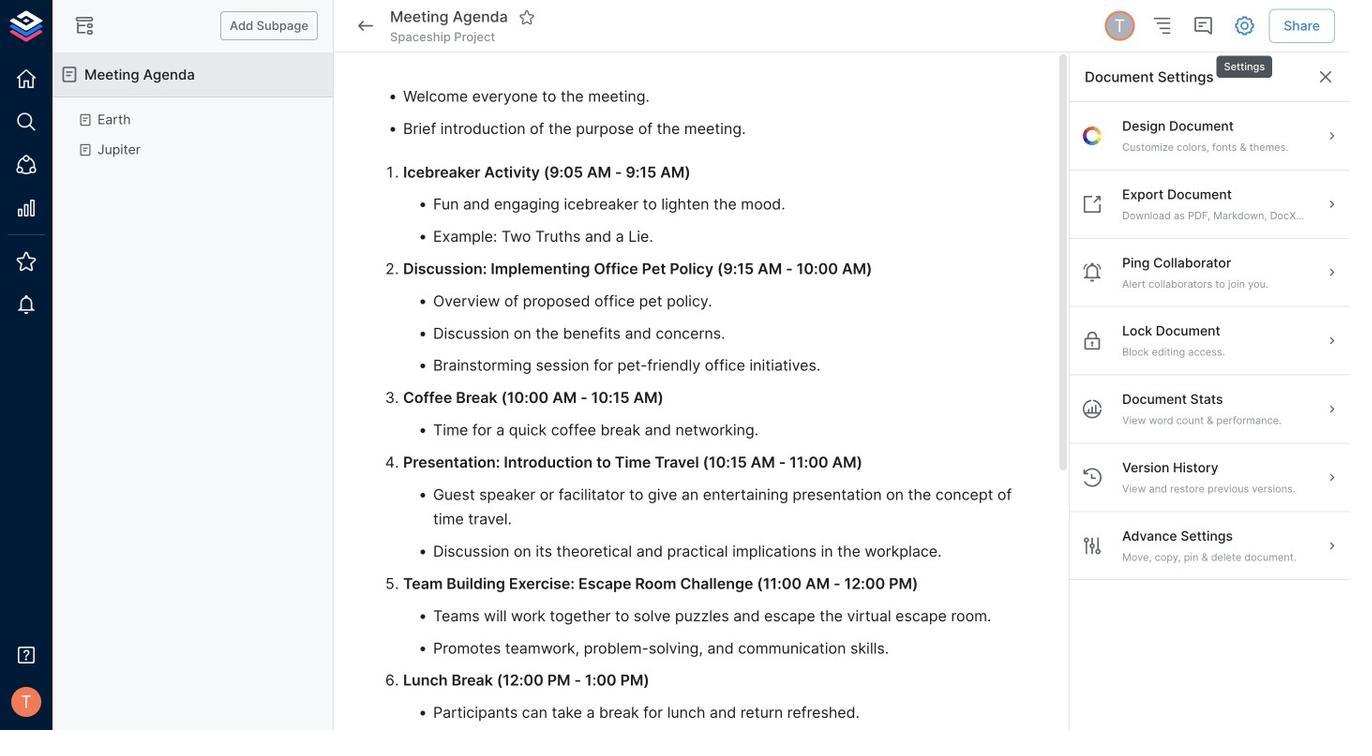 Task type: locate. For each thing, give the bounding box(es) containing it.
tooltip
[[1215, 43, 1274, 80]]



Task type: vqa. For each thing, say whether or not it's contained in the screenshot.
Search documents, folders and workspaces... text field
no



Task type: describe. For each thing, give the bounding box(es) containing it.
hide wiki image
[[73, 15, 96, 37]]

table of contents image
[[1151, 15, 1173, 37]]

go back image
[[354, 15, 377, 37]]

comments image
[[1192, 15, 1214, 37]]

settings image
[[1233, 15, 1256, 37]]

favorite image
[[518, 9, 535, 26]]



